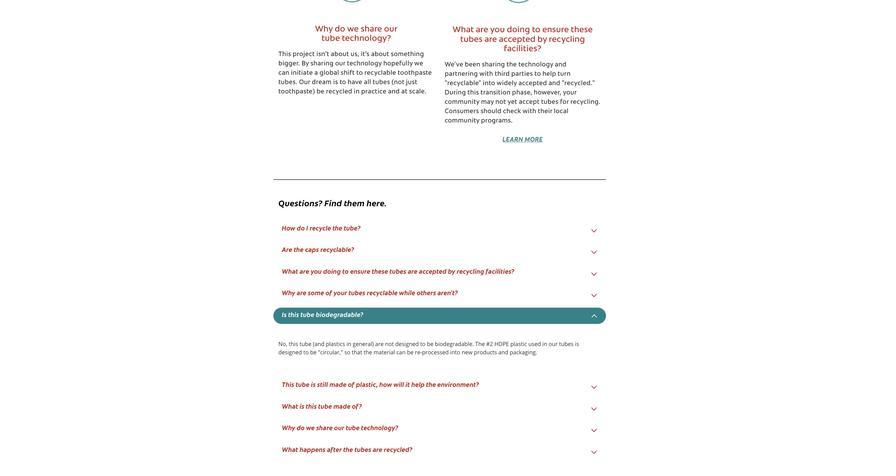 Task type: locate. For each thing, give the bounding box(es) containing it.
tubes
[[461, 36, 483, 44], [373, 80, 390, 86], [542, 99, 559, 106], [390, 267, 407, 276], [349, 289, 366, 298], [560, 341, 574, 349], [355, 446, 372, 454]]

made for of?
[[334, 402, 351, 411]]

why do we share our tube technology?
[[315, 25, 398, 43], [282, 424, 399, 433]]

tubes right used
[[560, 341, 574, 349]]

our up something
[[384, 25, 398, 33]]

what happens after the tubes are recycled?
[[282, 446, 413, 454]]

do
[[335, 25, 346, 33], [297, 224, 305, 233], [297, 424, 305, 433]]

1 vertical spatial help
[[412, 381, 425, 389]]

0 vertical spatial with
[[480, 71, 494, 78]]

technology? up the it's
[[342, 35, 391, 43]]

what is this tube made of?
[[282, 402, 362, 411]]

0 horizontal spatial with
[[480, 71, 494, 78]]

this inside this project isn't about us, it's about something bigger. by sharing our technology hopefully we can initiate a global shift to recyclable toothpaste tubes. our dream is to have all tubes (not just toothpaste) be recycled in practice and at scale.
[[279, 52, 291, 58]]

0 horizontal spatial about
[[331, 52, 349, 58]]

0 vertical spatial share
[[361, 25, 382, 33]]

sharing inside we've been sharing the technology and partnering with third parties to help turn "recyclable" into widely accepted and "recycled." during this transition phase, however, your community may not yet accept tubes for recycling. consumers should check with their local community programs.
[[482, 62, 505, 68]]

is
[[282, 311, 287, 319]]

why do we share our tube technology? up after
[[282, 424, 399, 433]]

with down "accept"
[[523, 109, 537, 115]]

and up turn
[[555, 62, 567, 68]]

2 community from the top
[[445, 118, 480, 124]]

recyclable up all
[[365, 70, 396, 77]]

0 horizontal spatial in
[[347, 341, 352, 349]]

do up the happens
[[297, 424, 305, 433]]

0 vertical spatial technology?
[[342, 35, 391, 43]]

our inside this project isn't about us, it's about something bigger. by sharing our technology hopefully we can initiate a global shift to recyclable toothpaste tubes. our dream is to have all tubes (not just toothpaste) be recycled in practice and at scale.
[[335, 61, 346, 67]]

1 horizontal spatial into
[[483, 81, 496, 87]]

2 vertical spatial we
[[306, 424, 315, 433]]

1 vertical spatial doing
[[323, 267, 341, 276]]

about right the it's
[[371, 52, 390, 58]]

0 vertical spatial designed
[[396, 341, 419, 349]]

in right used
[[543, 341, 548, 349]]

share up the it's
[[361, 25, 382, 33]]

1 vertical spatial facilities?
[[486, 267, 515, 276]]

0 vertical spatial recyclable
[[365, 70, 396, 77]]

sharing down isn't
[[311, 61, 334, 67]]

the right after
[[344, 446, 353, 454]]

your up biodegradable?
[[334, 289, 347, 298]]

and up however,
[[549, 81, 561, 87]]

with
[[480, 71, 494, 78], [523, 109, 537, 115]]

technology down the it's
[[347, 61, 382, 67]]

0 vertical spatial into
[[483, 81, 496, 87]]

tubes up biodegradable?
[[349, 289, 366, 298]]

0 horizontal spatial not
[[385, 341, 394, 349]]

can inside no, this tube (and plastics in general) are not designed to be biodegradable. the #2 hdpe plastic used in our tubes is designed to be "circular," so that the material can be re-processed into new products and packaging.
[[397, 349, 406, 357]]

not
[[496, 99, 506, 106], [385, 341, 394, 349]]

0 vertical spatial recycling
[[549, 36, 585, 44]]

why do we share our tube technology? up us,
[[315, 25, 398, 43]]

0 vertical spatial made
[[330, 381, 347, 389]]

1 vertical spatial what are you doing to ensure these tubes are accepted by recycling facilities?
[[282, 267, 515, 276]]

1 vertical spatial this
[[282, 381, 294, 389]]

your up the for on the right
[[563, 90, 577, 96]]

"recycled."
[[562, 81, 595, 87]]

tube down of?
[[346, 424, 360, 433]]

1 horizontal spatial sharing
[[482, 62, 505, 68]]

0 vertical spatial your
[[563, 90, 577, 96]]

1 horizontal spatial designed
[[396, 341, 419, 349]]

is inside no, this tube (and plastics in general) are not designed to be biodegradable. the #2 hdpe plastic used in our tubes is designed to be "circular," so that the material can be re-processed into new products and packaging.
[[575, 341, 580, 349]]

designed down no,
[[279, 349, 302, 357]]

designed
[[396, 341, 419, 349], [279, 349, 302, 357]]

to left the "circular,"
[[304, 349, 309, 357]]

share down "what is this tube made of?" button on the left
[[316, 424, 333, 433]]

of right some
[[326, 289, 332, 298]]

1 horizontal spatial not
[[496, 99, 506, 106]]

by
[[538, 36, 547, 44], [448, 267, 456, 276]]

recycled
[[326, 89, 353, 95]]

0 horizontal spatial sharing
[[311, 61, 334, 67]]

the inside no, this tube (and plastics in general) are not designed to be biodegradable. the #2 hdpe plastic used in our tubes is designed to be "circular," so that the material can be re-processed into new products and packaging.
[[364, 349, 372, 357]]

0 horizontal spatial designed
[[279, 349, 302, 357]]

the
[[507, 62, 517, 68], [333, 224, 343, 233], [294, 246, 304, 254], [364, 349, 372, 357], [426, 381, 436, 389], [344, 446, 353, 454]]

help inside we've been sharing the technology and partnering with third parties to help turn "recyclable" into widely accepted and "recycled." during this transition phase, however, your community may not yet accept tubes for recycling. consumers should check with their local community programs.
[[543, 71, 557, 78]]

do left i
[[297, 224, 305, 233]]

1 horizontal spatial about
[[371, 52, 390, 58]]

1 vertical spatial by
[[448, 267, 456, 276]]

do down sharing technology image
[[335, 25, 346, 33]]

are the caps recyclable?
[[282, 246, 354, 254]]

into down 'biodegradable.'
[[450, 349, 461, 357]]

0 horizontal spatial we
[[306, 424, 315, 433]]

how do i recycle the tube? button
[[282, 224, 361, 233]]

our right used
[[549, 341, 558, 349]]

toothpaste
[[398, 70, 432, 77]]

sharing up "third"
[[482, 62, 505, 68]]

1 horizontal spatial of
[[348, 381, 355, 389]]

0 vertical spatial of
[[326, 289, 332, 298]]

we up the happens
[[306, 424, 315, 433]]

accepted
[[499, 36, 536, 44], [519, 81, 547, 87], [419, 267, 447, 276]]

will
[[394, 381, 404, 389]]

practice
[[362, 89, 387, 95]]

with left "third"
[[480, 71, 494, 78]]

the right are on the bottom left of the page
[[294, 246, 304, 254]]

you
[[491, 26, 505, 34], [311, 267, 322, 276]]

community down consumers
[[445, 118, 480, 124]]

may
[[481, 99, 494, 106]]

learn more
[[503, 135, 543, 144]]

what are you doing to ensure these tubes are accepted by recycling facilities?
[[453, 26, 593, 54], [282, 267, 515, 276]]

1 vertical spatial accepted
[[519, 81, 547, 87]]

third
[[495, 71, 510, 78]]

0 vertical spatial doing
[[507, 26, 531, 34]]

we inside this project isn't about us, it's about something bigger. by sharing our technology hopefully we can initiate a global shift to recyclable toothpaste tubes. our dream is to have all tubes (not just toothpaste) be recycled in practice and at scale.
[[415, 61, 424, 67]]

in up the so
[[347, 341, 352, 349]]

1 vertical spatial designed
[[279, 349, 302, 357]]

after recycle image
[[501, 0, 546, 3]]

community up consumers
[[445, 99, 480, 106]]

0 vertical spatial not
[[496, 99, 506, 106]]

others
[[417, 289, 436, 298]]

0 horizontal spatial doing
[[323, 267, 341, 276]]

1 vertical spatial share
[[316, 424, 333, 433]]

our inside why do we share our tube technology?
[[384, 25, 398, 33]]

1 horizontal spatial these
[[571, 26, 593, 34]]

and
[[555, 62, 567, 68], [549, 81, 561, 87], [388, 89, 400, 95], [499, 349, 509, 357]]

0 horizontal spatial of
[[326, 289, 332, 298]]

doing down after recycle 'image'
[[507, 26, 531, 34]]

1 horizontal spatial in
[[354, 89, 360, 95]]

do for why do we share our tube technology? button
[[297, 424, 305, 433]]

made right still
[[330, 381, 347, 389]]

facilities?
[[504, 45, 542, 54], [486, 267, 515, 276]]

about left us,
[[331, 52, 349, 58]]

happens
[[300, 446, 326, 454]]

help
[[543, 71, 557, 78], [412, 381, 425, 389]]

of
[[326, 289, 332, 298], [348, 381, 355, 389]]

2 vertical spatial why
[[282, 424, 296, 433]]

are inside no, this tube (and plastics in general) are not designed to be biodegradable. the #2 hdpe plastic used in our tubes is designed to be "circular," so that the material can be re-processed into new products and packaging.
[[375, 341, 384, 349]]

1 vertical spatial into
[[450, 349, 461, 357]]

caps
[[305, 246, 319, 254]]

1 horizontal spatial by
[[538, 36, 547, 44]]

tubes up been
[[461, 36, 483, 44]]

how
[[282, 224, 296, 233]]

general)
[[353, 341, 374, 349]]

global
[[320, 70, 339, 77]]

your
[[563, 90, 577, 96], [334, 289, 347, 298]]

0 horizontal spatial you
[[311, 267, 322, 276]]

our
[[384, 25, 398, 33], [335, 61, 346, 67], [549, 341, 558, 349], [334, 424, 345, 433]]

1 horizontal spatial technology
[[519, 62, 554, 68]]

dream
[[312, 80, 332, 86]]

0 horizontal spatial ensure
[[350, 267, 371, 276]]

to right parties
[[535, 71, 541, 78]]

1 horizontal spatial doing
[[507, 26, 531, 34]]

to down after recycle 'image'
[[532, 26, 541, 34]]

1 horizontal spatial we
[[347, 25, 359, 33]]

designed up re-
[[396, 341, 419, 349]]

and down 'hdpe'
[[499, 349, 509, 357]]

this inside no, this tube (and plastics in general) are not designed to be biodegradable. the #2 hdpe plastic used in our tubes is designed to be "circular," so that the material can be re-processed into new products and packaging.
[[289, 341, 298, 349]]

tubes inside this project isn't about us, it's about something bigger. by sharing our technology hopefully we can initiate a global shift to recyclable toothpaste tubes. our dream is to have all tubes (not just toothpaste) be recycled in practice and at scale.
[[373, 80, 390, 86]]

1 vertical spatial recycling
[[457, 267, 485, 276]]

tube
[[322, 35, 340, 43], [301, 311, 315, 319], [300, 341, 312, 349], [296, 381, 310, 389], [318, 402, 332, 411], [346, 424, 360, 433]]

sharing technology image
[[334, 0, 379, 2]]

in
[[354, 89, 360, 95], [347, 341, 352, 349], [543, 341, 548, 349]]

0 vertical spatial what are you doing to ensure these tubes are accepted by recycling facilities?
[[453, 26, 593, 54]]

(not
[[392, 80, 405, 86]]

0 horizontal spatial help
[[412, 381, 425, 389]]

recyclable?
[[321, 246, 354, 254]]

recyclable left while
[[367, 289, 398, 298]]

tubes up practice
[[373, 80, 390, 86]]

new
[[462, 349, 473, 357]]

not down transition
[[496, 99, 506, 106]]

our up shift
[[335, 61, 346, 67]]

0 horizontal spatial recycling
[[457, 267, 485, 276]]

0 horizontal spatial into
[[450, 349, 461, 357]]

tube inside no, this tube (and plastics in general) are not designed to be biodegradable. the #2 hdpe plastic used in our tubes is designed to be "circular," so that the material can be re-processed into new products and packaging.
[[300, 341, 312, 349]]

1 vertical spatial your
[[334, 289, 347, 298]]

0 vertical spatial community
[[445, 99, 480, 106]]

this inside we've been sharing the technology and partnering with third parties to help turn "recyclable" into widely accepted and "recycled." during this transition phase, however, your community may not yet accept tubes for recycling. consumers should check with their local community programs.
[[468, 90, 479, 96]]

1 horizontal spatial ensure
[[543, 26, 569, 34]]

why do we share our tube technology? button
[[282, 424, 399, 433]]

how
[[380, 381, 392, 389]]

them
[[344, 197, 365, 209]]

1 vertical spatial community
[[445, 118, 480, 124]]

in inside this project isn't about us, it's about something bigger. by sharing our technology hopefully we can initiate a global shift to recyclable toothpaste tubes. our dream is to have all tubes (not just toothpaste) be recycled in practice and at scale.
[[354, 89, 360, 95]]

technology inside this project isn't about us, it's about something bigger. by sharing our technology hopefully we can initiate a global shift to recyclable toothpaste tubes. our dream is to have all tubes (not just toothpaste) be recycled in practice and at scale.
[[347, 61, 382, 67]]

this tube is still made of plastic, how will it help the environment? button
[[282, 381, 479, 389]]

into up transition
[[483, 81, 496, 87]]

2 horizontal spatial we
[[415, 61, 424, 67]]

1 vertical spatial made
[[334, 402, 351, 411]]

however,
[[534, 90, 562, 96]]

we up us,
[[347, 25, 359, 33]]

sharing
[[311, 61, 334, 67], [482, 62, 505, 68]]

this tube is still made of plastic, how will it help the environment?
[[282, 381, 479, 389]]

we up toothpaste
[[415, 61, 424, 67]]

do inside why do we share our tube technology?
[[335, 25, 346, 33]]

2 vertical spatial do
[[297, 424, 305, 433]]

made for of
[[330, 381, 347, 389]]

0 vertical spatial you
[[491, 26, 505, 34]]

1 community from the top
[[445, 99, 480, 106]]

share
[[361, 25, 382, 33], [316, 424, 333, 433]]

1 vertical spatial we
[[415, 61, 424, 67]]

be inside this project isn't about us, it's about something bigger. by sharing our technology hopefully we can initiate a global shift to recyclable toothpaste tubes. our dream is to have all tubes (not just toothpaste) be recycled in practice and at scale.
[[317, 89, 325, 95]]

0 vertical spatial help
[[543, 71, 557, 78]]

learn
[[503, 135, 524, 144]]

about
[[331, 52, 349, 58], [371, 52, 390, 58]]

should
[[481, 109, 502, 115]]

1 vertical spatial ensure
[[350, 267, 371, 276]]

not up material
[[385, 341, 394, 349]]

help left turn
[[543, 71, 557, 78]]

1 vertical spatial with
[[523, 109, 537, 115]]

"circular,"
[[318, 349, 343, 357]]

technology? inside why do we share our tube technology?
[[342, 35, 391, 43]]

0 horizontal spatial share
[[316, 424, 333, 433]]

0 vertical spatial why do we share our tube technology?
[[315, 25, 398, 43]]

do for the how do i recycle the tube? 'button'
[[297, 224, 305, 233]]

1 vertical spatial these
[[372, 267, 388, 276]]

this
[[279, 52, 291, 58], [282, 381, 294, 389]]

0 horizontal spatial can
[[279, 70, 290, 77]]

0 horizontal spatial technology
[[347, 61, 382, 67]]

be down dream
[[317, 89, 325, 95]]

tube up isn't
[[322, 35, 340, 43]]

be down the (and
[[310, 349, 317, 357]]

a
[[315, 70, 318, 77]]

tubes right after
[[355, 446, 372, 454]]

0 vertical spatial we
[[347, 25, 359, 33]]

1 vertical spatial do
[[297, 224, 305, 233]]

we
[[347, 25, 359, 33], [415, 61, 424, 67], [306, 424, 315, 433]]

tubes.
[[279, 80, 298, 86]]

are the caps recyclable? button
[[282, 246, 354, 254]]

can right material
[[397, 349, 406, 357]]

can up tubes.
[[279, 70, 290, 77]]

0 vertical spatial do
[[335, 25, 346, 33]]

help right the it
[[412, 381, 425, 389]]

made left of?
[[334, 402, 351, 411]]

of left plastic, at bottom left
[[348, 381, 355, 389]]

and inside no, this tube (and plastics in general) are not designed to be biodegradable. the #2 hdpe plastic used in our tubes is designed to be "circular," so that the material can be re-processed into new products and packaging.
[[499, 349, 509, 357]]

1 vertical spatial not
[[385, 341, 394, 349]]

and down (not on the left of the page
[[388, 89, 400, 95]]

1 horizontal spatial share
[[361, 25, 382, 33]]

what are you doing to ensure these tubes are accepted by recycling facilities? button
[[282, 267, 515, 276]]

1 horizontal spatial can
[[397, 349, 406, 357]]

1 horizontal spatial recycling
[[549, 36, 585, 44]]

why are some of your tubes recyclable while others aren't? button
[[282, 289, 458, 298]]

more
[[525, 135, 543, 144]]

yet
[[508, 99, 518, 106]]

this up bigger.
[[279, 52, 291, 58]]

0 vertical spatial this
[[279, 52, 291, 58]]

1 vertical spatial why
[[282, 289, 296, 298]]

technology up parties
[[519, 62, 554, 68]]

1 vertical spatial can
[[397, 349, 406, 357]]

1 horizontal spatial you
[[491, 26, 505, 34]]

0 vertical spatial can
[[279, 70, 290, 77]]

doing down recyclable?
[[323, 267, 341, 276]]

packaging.
[[510, 349, 538, 357]]

technology? up recycled?
[[361, 424, 399, 433]]

1 horizontal spatial your
[[563, 90, 577, 96]]

isn't
[[317, 52, 330, 58]]

recycling
[[549, 36, 585, 44], [457, 267, 485, 276]]

in down have
[[354, 89, 360, 95]]

1 horizontal spatial help
[[543, 71, 557, 78]]

tubes down however,
[[542, 99, 559, 106]]

tube left still
[[296, 381, 310, 389]]

tube left the (and
[[300, 341, 312, 349]]

this for this tube is still made of plastic, how will it help the environment?
[[282, 381, 294, 389]]

the up "third"
[[507, 62, 517, 68]]

this left still
[[282, 381, 294, 389]]

0 vertical spatial why
[[315, 25, 333, 33]]

the down general)
[[364, 349, 372, 357]]

after
[[327, 446, 342, 454]]

1 vertical spatial you
[[311, 267, 322, 276]]

bigger.
[[279, 61, 300, 67]]

0 vertical spatial facilities?
[[504, 45, 542, 54]]



Task type: vqa. For each thing, say whether or not it's contained in the screenshot.
"COLGATE TOTAL" button
no



Task type: describe. For each thing, give the bounding box(es) containing it.
this project isn't about us, it's about something bigger. by sharing our technology hopefully we can initiate a global shift to recyclable toothpaste tubes. our dream is to have all tubes (not just toothpaste) be recycled in practice and at scale.
[[279, 52, 432, 95]]

how do i recycle the tube?
[[282, 224, 361, 233]]

recycled?
[[384, 446, 413, 454]]

learn more link
[[495, 132, 552, 147]]

is inside this project isn't about us, it's about something bigger. by sharing our technology hopefully we can initiate a global shift to recyclable toothpaste tubes. our dream is to have all tubes (not just toothpaste) be recycled in practice and at scale.
[[333, 80, 338, 86]]

0 vertical spatial by
[[538, 36, 547, 44]]

recycling.
[[571, 99, 601, 106]]

to inside we've been sharing the technology and partnering with third parties to help turn "recyclable" into widely accepted and "recycled." during this transition phase, however, your community may not yet accept tubes for recycling. consumers should check with their local community programs.
[[535, 71, 541, 78]]

be left re-
[[407, 349, 414, 357]]

all
[[364, 80, 371, 86]]

recycle
[[310, 224, 331, 233]]

#2
[[487, 341, 493, 349]]

it's
[[361, 52, 370, 58]]

while
[[399, 289, 416, 298]]

(and
[[313, 341, 325, 349]]

1 vertical spatial why do we share our tube technology?
[[282, 424, 399, 433]]

"recyclable"
[[445, 81, 482, 87]]

for
[[561, 99, 569, 106]]

our
[[299, 80, 311, 86]]

tubes inside no, this tube (and plastics in general) are not designed to be biodegradable. the #2 hdpe plastic used in our tubes is designed to be "circular," so that the material can be re-processed into new products and packaging.
[[560, 341, 574, 349]]

by
[[302, 61, 309, 67]]

1 horizontal spatial with
[[523, 109, 537, 115]]

we inside why do we share our tube technology?
[[347, 25, 359, 33]]

their
[[538, 109, 553, 115]]

1 about from the left
[[331, 52, 349, 58]]

2 about from the left
[[371, 52, 390, 58]]

no, this tube (and plastics in general) are not designed to be biodegradable. the #2 hdpe plastic used in our tubes is designed to be "circular," so that the material can be re-processed into new products and packaging.
[[279, 341, 580, 357]]

aren't?
[[438, 289, 458, 298]]

i
[[307, 224, 308, 233]]

biodegradable?
[[316, 311, 364, 319]]

why for why do we share our tube technology?
[[282, 424, 296, 433]]

phase,
[[513, 90, 533, 96]]

parties
[[512, 71, 533, 78]]

project
[[293, 52, 315, 58]]

plastic,
[[356, 381, 378, 389]]

at
[[402, 89, 408, 95]]

accepted inside we've been sharing the technology and partnering with third parties to help turn "recyclable" into widely accepted and "recycled." during this transition phase, however, your community may not yet accept tubes for recycling. consumers should check with their local community programs.
[[519, 81, 547, 87]]

products
[[474, 349, 497, 357]]

used
[[529, 341, 541, 349]]

consumers
[[445, 109, 479, 115]]

0 vertical spatial ensure
[[543, 26, 569, 34]]

tube down still
[[318, 402, 332, 411]]

the inside we've been sharing the technology and partnering with third parties to help turn "recyclable" into widely accepted and "recycled." during this transition phase, however, your community may not yet accept tubes for recycling. consumers should check with their local community programs.
[[507, 62, 517, 68]]

and inside this project isn't about us, it's about something bigger. by sharing our technology hopefully we can initiate a global shift to recyclable toothpaste tubes. our dream is to have all tubes (not just toothpaste) be recycled in practice and at scale.
[[388, 89, 400, 95]]

tubes up while
[[390, 267, 407, 276]]

to up re-
[[421, 341, 426, 349]]

2 horizontal spatial in
[[543, 341, 548, 349]]

why for why are some of your tubes recyclable while others aren't?
[[282, 289, 296, 298]]

this for this project isn't about us, it's about something bigger. by sharing our technology hopefully we can initiate a global shift to recyclable toothpaste tubes. our dream is to have all tubes (not just toothpaste) be recycled in practice and at scale.
[[279, 52, 291, 58]]

to up recycled
[[340, 80, 346, 86]]

accept
[[519, 99, 540, 106]]

hopefully
[[384, 61, 413, 67]]

not inside no, this tube (and plastics in general) are not designed to be biodegradable. the #2 hdpe plastic used in our tubes is designed to be "circular," so that the material can be re-processed into new products and packaging.
[[385, 341, 394, 349]]

what is this tube made of? button
[[282, 402, 362, 411]]

have
[[348, 80, 363, 86]]

turn
[[558, 71, 571, 78]]

just
[[406, 80, 418, 86]]

plastic
[[511, 341, 527, 349]]

scale.
[[409, 89, 427, 95]]

what for what happens after the tubes are recycled? button
[[282, 446, 298, 454]]

be up processed
[[427, 341, 434, 349]]

find
[[325, 197, 342, 209]]

into inside no, this tube (and plastics in general) are not designed to be biodegradable. the #2 hdpe plastic used in our tubes is designed to be "circular," so that the material can be re-processed into new products and packaging.
[[450, 349, 461, 357]]

re-
[[415, 349, 422, 357]]

questions?
[[279, 197, 323, 209]]

0 horizontal spatial these
[[372, 267, 388, 276]]

is this tube biodegradable?
[[282, 311, 364, 319]]

the right the it
[[426, 381, 436, 389]]

local
[[554, 109, 569, 115]]

is this tube biodegradable? button
[[282, 311, 364, 319]]

our up after
[[334, 424, 345, 433]]

to up have
[[357, 70, 363, 77]]

some
[[308, 289, 324, 298]]

0 horizontal spatial your
[[334, 289, 347, 298]]

it
[[406, 381, 410, 389]]

what happens after the tubes are recycled? button
[[282, 446, 413, 454]]

into inside we've been sharing the technology and partnering with third parties to help turn "recyclable" into widely accepted and "recycled." during this transition phase, however, your community may not yet accept tubes for recycling. consumers should check with their local community programs.
[[483, 81, 496, 87]]

processed
[[422, 349, 449, 357]]

us,
[[351, 52, 360, 58]]

tube right is
[[301, 311, 315, 319]]

during
[[445, 90, 466, 96]]

what for the what are you doing to ensure these tubes are accepted by recycling facilities? button
[[282, 267, 298, 276]]

the left tube?
[[333, 224, 343, 233]]

we've been sharing the technology and partnering with third parties to help turn "recyclable" into widely accepted and "recycled." during this transition phase, however, your community may not yet accept tubes for recycling. consumers should check with their local community programs.
[[445, 62, 601, 124]]

environment?
[[438, 381, 479, 389]]

0 vertical spatial accepted
[[499, 36, 536, 44]]

1 vertical spatial technology?
[[361, 424, 399, 433]]

partnering
[[445, 71, 478, 78]]

2 vertical spatial accepted
[[419, 267, 447, 276]]

1 vertical spatial of
[[348, 381, 355, 389]]

0 vertical spatial these
[[571, 26, 593, 34]]

we've
[[445, 62, 464, 68]]

been
[[465, 62, 481, 68]]

plastics
[[326, 341, 345, 349]]

why inside why do we share our tube technology?
[[315, 25, 333, 33]]

check
[[503, 109, 521, 115]]

sharing inside this project isn't about us, it's about something bigger. by sharing our technology hopefully we can initiate a global shift to recyclable toothpaste tubes. our dream is to have all tubes (not just toothpaste) be recycled in practice and at scale.
[[311, 61, 334, 67]]

tube?
[[344, 224, 361, 233]]

what for "what is this tube made of?" button on the left
[[282, 402, 298, 411]]

to down recyclable?
[[343, 267, 349, 276]]

material
[[374, 349, 395, 357]]

your inside we've been sharing the technology and partnering with third parties to help turn "recyclable" into widely accepted and "recycled." during this transition phase, however, your community may not yet accept tubes for recycling. consumers should check with their local community programs.
[[563, 90, 577, 96]]

1 vertical spatial recyclable
[[367, 289, 398, 298]]

biodegradable.
[[435, 341, 474, 349]]

no,
[[279, 341, 288, 349]]

are
[[282, 246, 293, 254]]

0 horizontal spatial by
[[448, 267, 456, 276]]

not inside we've been sharing the technology and partnering with third parties to help turn "recyclable" into widely accepted and "recycled." during this transition phase, however, your community may not yet accept tubes for recycling. consumers should check with their local community programs.
[[496, 99, 506, 106]]

transition
[[481, 90, 511, 96]]

widely
[[497, 81, 517, 87]]

something
[[391, 52, 424, 58]]

here.
[[367, 197, 387, 209]]

toothpaste)
[[279, 89, 315, 95]]

our inside no, this tube (and plastics in general) are not designed to be biodegradable. the #2 hdpe plastic used in our tubes is designed to be "circular," so that the material can be re-processed into new products and packaging.
[[549, 341, 558, 349]]

share inside why do we share our tube technology?
[[361, 25, 382, 33]]

initiate
[[291, 70, 313, 77]]

technology inside we've been sharing the technology and partnering with third parties to help turn "recyclable" into widely accepted and "recycled." during this transition phase, however, your community may not yet accept tubes for recycling. consumers should check with their local community programs.
[[519, 62, 554, 68]]

why are some of your tubes recyclable while others aren't?
[[282, 289, 458, 298]]

programs.
[[481, 118, 513, 124]]

recyclable inside this project isn't about us, it's about something bigger. by sharing our technology hopefully we can initiate a global shift to recyclable toothpaste tubes. our dream is to have all tubes (not just toothpaste) be recycled in practice and at scale.
[[365, 70, 396, 77]]

tubes inside we've been sharing the technology and partnering with third parties to help turn "recyclable" into widely accepted and "recycled." during this transition phase, however, your community may not yet accept tubes for recycling. consumers should check with their local community programs.
[[542, 99, 559, 106]]

can inside this project isn't about us, it's about something bigger. by sharing our technology hopefully we can initiate a global shift to recyclable toothpaste tubes. our dream is to have all tubes (not just toothpaste) be recycled in practice and at scale.
[[279, 70, 290, 77]]

still
[[317, 381, 328, 389]]

so
[[345, 349, 351, 357]]

of?
[[352, 402, 362, 411]]

hdpe
[[495, 341, 509, 349]]

that
[[352, 349, 363, 357]]

tube inside why do we share our tube technology?
[[322, 35, 340, 43]]



